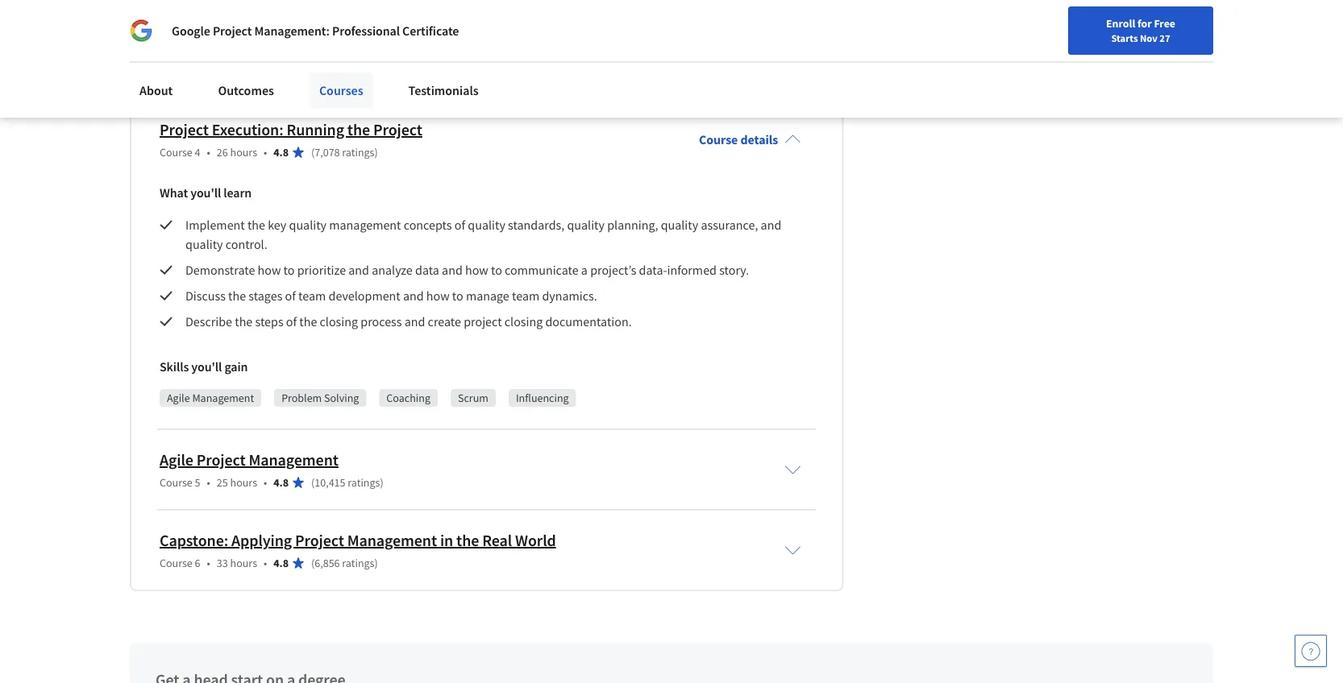 Task type: locate. For each thing, give the bounding box(es) containing it.
of right concepts
[[454, 217, 465, 233]]

hours for project
[[230, 476, 257, 490]]

) down capstone: applying project management in the real world at the bottom of the page
[[374, 556, 378, 571]]

course left 6
[[160, 556, 193, 571]]

( down agile project management
[[311, 476, 315, 490]]

course
[[699, 132, 738, 148], [160, 145, 193, 160], [160, 476, 193, 490], [160, 556, 193, 571]]

real
[[482, 531, 512, 551]]

closing right project
[[504, 314, 543, 330]]

control.
[[226, 236, 267, 252]]

discuss
[[185, 288, 226, 304]]

( for project
[[311, 556, 315, 571]]

to up manage
[[491, 262, 502, 278]]

1 vertical spatial 4.8
[[274, 476, 289, 490]]

2 hours from the top
[[230, 476, 257, 490]]

3 4.8 from the top
[[274, 556, 289, 571]]

ratings right 7,078
[[342, 145, 374, 160]]

show notifications image
[[1125, 20, 1145, 40]]

coaching
[[386, 391, 430, 406]]

to left prioritize
[[283, 262, 295, 278]]

project execution: running the project link
[[160, 120, 422, 140]]

3 hours from the top
[[230, 556, 257, 571]]

quality down implement
[[185, 236, 223, 252]]

planning,
[[607, 217, 658, 233]]

the left key
[[247, 217, 265, 233]]

outcomes
[[218, 82, 274, 98]]

and right assurance,
[[761, 217, 781, 233]]

development
[[328, 288, 400, 304]]

you'll left gain
[[191, 359, 222, 375]]

project up 25
[[197, 450, 246, 471]]

10,415
[[315, 476, 345, 490]]

and up describe the steps of the closing process and create project closing documentation.
[[403, 288, 424, 304]]

course left details
[[699, 132, 738, 148]]

1 closing from the left
[[320, 314, 358, 330]]

hours
[[230, 145, 257, 160], [230, 476, 257, 490], [230, 556, 257, 571]]

agile up course 5 • 25 hours • in the bottom left of the page
[[160, 450, 193, 471]]

the right 'steps'
[[299, 314, 317, 330]]

4 ( from the top
[[311, 556, 315, 571]]

2 vertical spatial )
[[374, 556, 378, 571]]

agile down the skills
[[167, 391, 190, 406]]

of
[[454, 217, 465, 233], [285, 288, 296, 304], [286, 314, 297, 330]]

4.8 for management
[[274, 476, 289, 490]]

ratings for management
[[348, 476, 380, 490]]

closing down development
[[320, 314, 358, 330]]

and inside implement the key quality management concepts of quality standards, quality planning, quality assurance, and quality control.
[[761, 217, 781, 233]]

• down execution:
[[264, 145, 267, 160]]

assurance,
[[701, 217, 758, 233]]

0 vertical spatial agile
[[167, 391, 190, 406]]

0 vertical spatial )
[[374, 145, 378, 160]]

of for development
[[285, 288, 296, 304]]

how up create
[[426, 288, 450, 304]]

hours right "33"
[[230, 556, 257, 571]]

you'll for learn
[[190, 185, 221, 201]]

4.8 for running
[[274, 145, 289, 160]]

you'll
[[190, 185, 221, 201], [191, 359, 222, 375]]

0 vertical spatial hours
[[230, 145, 257, 160]]

enroll
[[1106, 16, 1135, 31]]

•
[[207, 145, 210, 160], [264, 145, 267, 160], [207, 476, 210, 490], [264, 476, 267, 490], [207, 556, 210, 571], [264, 556, 267, 571]]

( down running
[[311, 145, 315, 160]]

management down gain
[[192, 391, 254, 406]]

1 vertical spatial hours
[[230, 476, 257, 490]]

quality up the 'a'
[[567, 217, 605, 233]]

1 vertical spatial agile
[[160, 450, 193, 471]]

2 vertical spatial 4.8
[[274, 556, 289, 571]]

quality right key
[[289, 217, 327, 233]]

2 4.8 from the top
[[274, 476, 289, 490]]

) right 7,078
[[374, 145, 378, 160]]

details
[[740, 132, 778, 148]]

planning:
[[212, 39, 277, 59]]

story.
[[719, 262, 749, 278]]

course 5 • 25 hours •
[[160, 476, 267, 490]]

( down 'putting'
[[311, 65, 315, 79]]

team
[[298, 288, 326, 304], [512, 288, 539, 304]]

course for project execution: running the project
[[160, 145, 193, 160]]

of right 'steps'
[[286, 314, 297, 330]]

1 horizontal spatial team
[[512, 288, 539, 304]]

1 ( from the top
[[311, 65, 315, 79]]

execution:
[[212, 120, 283, 140]]

you'll left learn
[[190, 185, 221, 201]]

demonstrate
[[185, 262, 255, 278]]

4.8 down agile project management link
[[274, 476, 289, 490]]

team down communicate
[[512, 288, 539, 304]]

enroll for free starts nov 27
[[1106, 16, 1175, 44]]

1 hours from the top
[[230, 145, 257, 160]]

3 ( from the top
[[311, 476, 315, 490]]

4
[[195, 145, 200, 160]]

quality up demonstrate how to prioritize and analyze data and how to communicate a project's data-informed story. in the top of the page
[[468, 217, 505, 233]]

ratings down capstone: applying project management in the real world link on the bottom left of page
[[342, 556, 374, 571]]

testimonials
[[408, 82, 479, 98]]

ratings right 10,415
[[348, 476, 380, 490]]

steps
[[255, 314, 283, 330]]

hours right 25
[[230, 476, 257, 490]]

how up manage
[[465, 262, 488, 278]]

agile project management link
[[160, 450, 338, 471]]

how
[[258, 262, 281, 278], [465, 262, 488, 278], [426, 288, 450, 304]]

1 horizontal spatial to
[[452, 288, 463, 304]]

(
[[311, 65, 315, 79], [311, 145, 315, 160], [311, 476, 315, 490], [311, 556, 315, 571]]

course inside 'dropdown button'
[[699, 132, 738, 148]]

hours for execution:
[[230, 145, 257, 160]]

0 vertical spatial 4.8
[[274, 145, 289, 160]]

course left the 5
[[160, 476, 193, 490]]

implement
[[185, 217, 245, 233]]

10,655
[[315, 65, 345, 79]]

professional
[[332, 23, 400, 39]]

the
[[347, 120, 370, 140], [247, 217, 265, 233], [228, 288, 246, 304], [235, 314, 253, 330], [299, 314, 317, 330], [456, 531, 479, 551]]

) for management
[[374, 556, 378, 571]]

capstone: applying project management in the real world link
[[160, 531, 556, 551]]

how up stages at the left top of page
[[258, 262, 281, 278]]

4.8
[[274, 145, 289, 160], [274, 476, 289, 490], [274, 556, 289, 571]]

hours for applying
[[230, 556, 257, 571]]

capstone: applying project management in the real world
[[160, 531, 556, 551]]

concepts
[[404, 217, 452, 233]]

learn
[[224, 185, 252, 201]]

project planning: putting it all together
[[160, 39, 429, 59]]

2 vertical spatial of
[[286, 314, 297, 330]]

communicate
[[505, 262, 579, 278]]

( down capstone: applying project management in the real world link on the bottom left of page
[[311, 556, 315, 571]]

0 vertical spatial you'll
[[190, 185, 221, 201]]

discuss the stages of team development and how to manage team dynamics.
[[185, 288, 597, 304]]

1 vertical spatial of
[[285, 288, 296, 304]]

project
[[213, 23, 252, 39], [160, 39, 209, 59], [160, 120, 209, 140], [373, 120, 422, 140], [197, 450, 246, 471], [295, 531, 344, 551]]

• right 6
[[207, 556, 210, 571]]

) right 10,415
[[380, 476, 383, 490]]

) for the
[[374, 145, 378, 160]]

2 horizontal spatial to
[[491, 262, 502, 278]]

data-
[[639, 262, 667, 278]]

1 horizontal spatial closing
[[504, 314, 543, 330]]

1 4.8 from the top
[[274, 145, 289, 160]]

management up '( 6,856 ratings )'
[[347, 531, 437, 551]]

problem solving
[[281, 391, 359, 406]]

to down demonstrate how to prioritize and analyze data and how to communicate a project's data-informed story. in the top of the page
[[452, 288, 463, 304]]

closing
[[320, 314, 358, 330], [504, 314, 543, 330]]

1 vertical spatial you'll
[[191, 359, 222, 375]]

• right the 5
[[207, 476, 210, 490]]

ratings for running
[[342, 145, 374, 160]]

scrum
[[458, 391, 488, 406]]

( 6,856 ratings )
[[311, 556, 378, 571]]

of right stages at the left top of page
[[285, 288, 296, 304]]

• down agile project management link
[[264, 476, 267, 490]]

4.8 down applying
[[274, 556, 289, 571]]

hours right 26
[[230, 145, 257, 160]]

what you'll learn
[[160, 185, 252, 201]]

1 vertical spatial )
[[380, 476, 383, 490]]

management
[[192, 391, 254, 406], [249, 450, 338, 471], [347, 531, 437, 551]]

help center image
[[1301, 642, 1320, 661]]

course 6 • 33 hours •
[[160, 556, 267, 571]]

demonstrate how to prioritize and analyze data and how to communicate a project's data-informed story.
[[185, 262, 752, 278]]

4.8 for project
[[274, 556, 289, 571]]

management up 10,415
[[249, 450, 338, 471]]

ratings
[[348, 65, 380, 79], [342, 145, 374, 160], [348, 476, 380, 490], [342, 556, 374, 571]]

what
[[160, 185, 188, 201]]

2 vertical spatial hours
[[230, 556, 257, 571]]

quality up informed
[[661, 217, 698, 233]]

prioritize
[[297, 262, 346, 278]]

course left 4
[[160, 145, 193, 160]]

0 horizontal spatial closing
[[320, 314, 358, 330]]

in
[[440, 531, 453, 551]]

quality
[[289, 217, 327, 233], [468, 217, 505, 233], [567, 217, 605, 233], [661, 217, 698, 233], [185, 236, 223, 252]]

2 ( from the top
[[311, 145, 315, 160]]

testimonials link
[[399, 73, 488, 108]]

)
[[374, 145, 378, 160], [380, 476, 383, 490], [374, 556, 378, 571]]

google
[[172, 23, 210, 39]]

influencing
[[516, 391, 569, 406]]

team down prioritize
[[298, 288, 326, 304]]

management
[[329, 217, 401, 233]]

1 vertical spatial management
[[249, 450, 338, 471]]

None search field
[[230, 10, 617, 42]]

courses
[[319, 82, 363, 98]]

ratings down all
[[348, 65, 380, 79]]

0 horizontal spatial team
[[298, 288, 326, 304]]

0 vertical spatial of
[[454, 217, 465, 233]]

english
[[1034, 18, 1073, 34]]

4.8 down project execution: running the project
[[274, 145, 289, 160]]



Task type: vqa. For each thing, say whether or not it's contained in the screenshot.
'Learn' to the top
no



Task type: describe. For each thing, give the bounding box(es) containing it.
( 10,415 ratings )
[[311, 476, 383, 490]]

running
[[287, 120, 344, 140]]

26
[[217, 145, 228, 160]]

english button
[[1005, 0, 1102, 52]]

and right data
[[442, 262, 463, 278]]

( for management
[[311, 476, 315, 490]]

1 horizontal spatial how
[[426, 288, 450, 304]]

analyze
[[372, 262, 413, 278]]

0 horizontal spatial to
[[283, 262, 295, 278]]

the left 'steps'
[[235, 314, 253, 330]]

6
[[195, 556, 200, 571]]

standards,
[[508, 217, 564, 233]]

documentation.
[[545, 314, 632, 330]]

capstone:
[[160, 531, 228, 551]]

0 horizontal spatial how
[[258, 262, 281, 278]]

5
[[195, 476, 200, 490]]

course for capstone: applying project management in the real world
[[160, 556, 193, 571]]

2 vertical spatial management
[[347, 531, 437, 551]]

33
[[217, 556, 228, 571]]

describe
[[185, 314, 232, 330]]

starts
[[1111, 31, 1138, 44]]

• right 4
[[207, 145, 210, 160]]

project down google
[[160, 39, 209, 59]]

problem
[[281, 391, 322, 406]]

all
[[348, 39, 365, 59]]

informed
[[667, 262, 717, 278]]

google image
[[130, 19, 152, 42]]

agile project management
[[160, 450, 338, 471]]

agile for agile project management
[[160, 450, 193, 471]]

about
[[139, 82, 173, 98]]

skills you'll gain
[[160, 359, 248, 375]]

project execution: running the project
[[160, 120, 422, 140]]

course details button
[[686, 109, 814, 170]]

together
[[368, 39, 429, 59]]

skills
[[160, 359, 189, 375]]

25
[[217, 476, 228, 490]]

about link
[[130, 73, 183, 108]]

gain
[[224, 359, 248, 375]]

the inside implement the key quality management concepts of quality standards, quality planning, quality assurance, and quality control.
[[247, 217, 265, 233]]

the left stages at the left top of page
[[228, 288, 246, 304]]

1 team from the left
[[298, 288, 326, 304]]

of inside implement the key quality management concepts of quality standards, quality planning, quality assurance, and quality control.
[[454, 217, 465, 233]]

certificate
[[402, 23, 459, 39]]

applying
[[231, 531, 292, 551]]

free
[[1154, 16, 1175, 31]]

( 10,655 ratings
[[311, 65, 380, 79]]

the up ( 7,078 ratings )
[[347, 120, 370, 140]]

project's
[[590, 262, 636, 278]]

for
[[1137, 16, 1152, 31]]

6,856
[[315, 556, 340, 571]]

2 horizontal spatial how
[[465, 262, 488, 278]]

dynamics.
[[542, 288, 597, 304]]

google project management: professional certificate
[[172, 23, 459, 39]]

key
[[268, 217, 286, 233]]

2 team from the left
[[512, 288, 539, 304]]

( for running
[[311, 145, 315, 160]]

2 closing from the left
[[504, 314, 543, 330]]

it
[[334, 39, 345, 59]]

putting
[[280, 39, 331, 59]]

you'll for gain
[[191, 359, 222, 375]]

course details
[[699, 132, 778, 148]]

world
[[515, 531, 556, 551]]

agile for agile management
[[167, 391, 190, 406]]

project up ( 7,078 ratings )
[[373, 120, 422, 140]]

describe the steps of the closing process and create project closing documentation.
[[185, 314, 632, 330]]

courses link
[[309, 73, 373, 108]]

solving
[[324, 391, 359, 406]]

a
[[581, 262, 588, 278]]

nov
[[1140, 31, 1157, 44]]

project up 4
[[160, 120, 209, 140]]

process
[[361, 314, 402, 330]]

0 vertical spatial management
[[192, 391, 254, 406]]

implement the key quality management concepts of quality standards, quality planning, quality assurance, and quality control.
[[185, 217, 784, 252]]

of for closing
[[286, 314, 297, 330]]

and left create
[[404, 314, 425, 330]]

• down applying
[[264, 556, 267, 571]]

and up development
[[348, 262, 369, 278]]

project up 6,856
[[295, 531, 344, 551]]

project
[[464, 314, 502, 330]]

manage
[[466, 288, 509, 304]]

ratings for project
[[342, 556, 374, 571]]

( 7,078 ratings )
[[311, 145, 378, 160]]

project up planning:
[[213, 23, 252, 39]]

stages
[[249, 288, 282, 304]]

the right in
[[456, 531, 479, 551]]

data
[[415, 262, 439, 278]]

management:
[[254, 23, 330, 39]]

create
[[428, 314, 461, 330]]

agile management
[[167, 391, 254, 406]]

outcomes link
[[208, 73, 284, 108]]

7,078
[[315, 145, 340, 160]]

course for agile project management
[[160, 476, 193, 490]]



